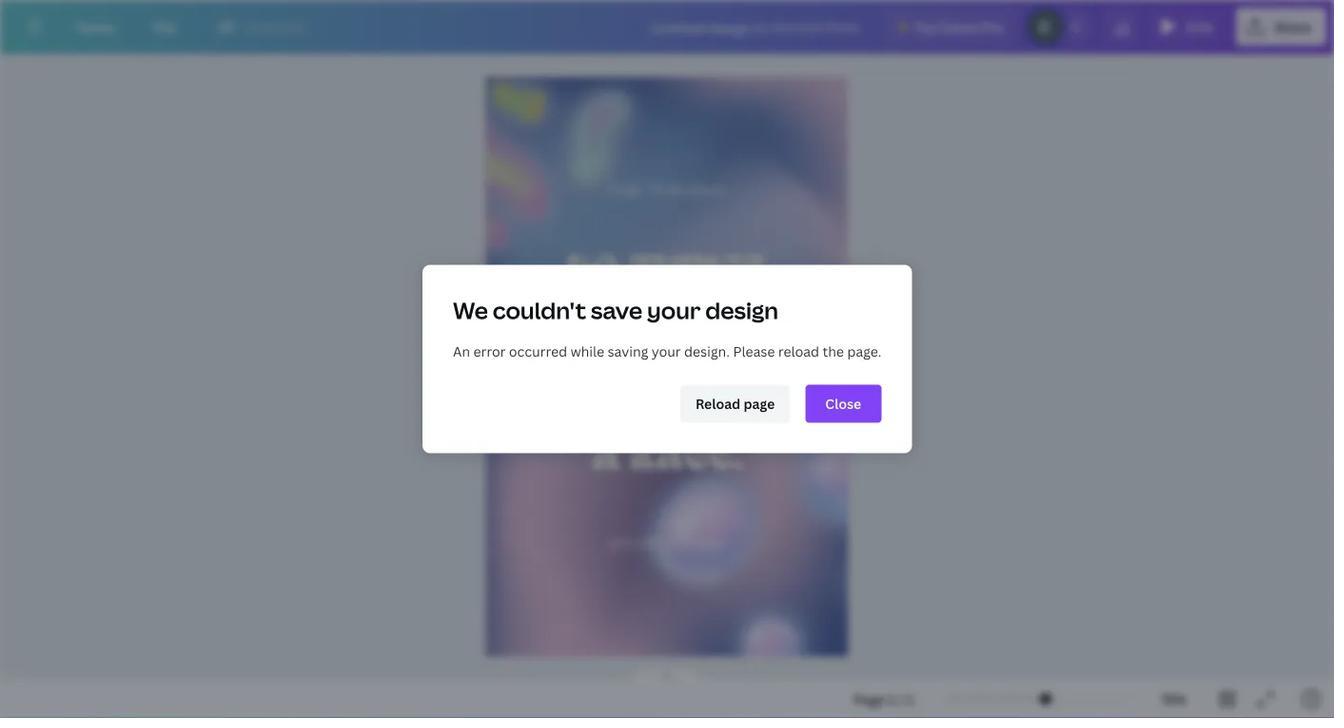 Task type: locate. For each thing, give the bounding box(es) containing it.
try canva pro
[[915, 18, 1004, 36]]

the
[[823, 343, 844, 361]]

things
[[629, 254, 766, 299]]

a race.
[[591, 435, 742, 480]]

please
[[733, 343, 775, 361]]

not
[[690, 390, 769, 435]]

while
[[571, 343, 604, 361]]

a
[[591, 435, 620, 480]]

your down the things
[[648, 299, 751, 344]]

by
[[754, 18, 770, 37]]

1 left /
[[888, 690, 895, 709]]

0 vertical spatial design
[[708, 18, 751, 37]]

your up the an error occurred while saving your design. please reload the page.
[[647, 295, 701, 326]]

5.0s button
[[1149, 8, 1229, 46]]

own
[[556, 345, 655, 389]]

at
[[583, 299, 637, 344]]

1
[[888, 690, 895, 709], [907, 690, 914, 709]]

untitled
[[652, 18, 705, 37]]

your
[[647, 295, 701, 326], [648, 299, 751, 344], [652, 343, 681, 361]]

reload
[[778, 343, 819, 361]]

1 right /
[[907, 690, 914, 709]]

design up please
[[705, 295, 778, 326]]

do
[[568, 254, 619, 299]]

pace.
[[666, 345, 777, 389]]

race.
[[631, 435, 742, 480]]

0 horizontal spatial 1
[[888, 690, 895, 709]]

we couldn't save your design
[[453, 295, 778, 326]]

your inside the do things at your own pace. life's not
[[648, 299, 751, 344]]

reload page
[[696, 395, 775, 413]]

design
[[708, 18, 751, 37], [705, 295, 778, 326]]

saving
[[608, 343, 648, 361]]

save
[[591, 295, 642, 326]]

error
[[473, 343, 506, 361]]

we
[[453, 295, 488, 326]]

1 horizontal spatial 1
[[907, 690, 914, 709]]

1 1 from the left
[[888, 690, 895, 709]]

design inside main menu bar
[[708, 18, 751, 37]]

design left by
[[708, 18, 751, 37]]

your for couldn't
[[647, 295, 701, 326]]

an
[[453, 343, 470, 361]]

kendall
[[773, 18, 822, 37]]

occurred
[[509, 343, 567, 361]]

close button
[[805, 385, 881, 423]]



Task type: describe. For each thing, give the bounding box(es) containing it.
2 1 from the left
[[907, 690, 914, 709]]

design.
[[684, 343, 730, 361]]

page 1 / 1
[[854, 690, 914, 709]]

view only status
[[208, 15, 317, 38]]

@reallygreatsite
[[608, 533, 726, 552]]

daily
[[608, 180, 644, 199]]

page
[[744, 395, 775, 413]]

page.
[[847, 343, 881, 361]]

couldn't
[[493, 295, 586, 326]]

/
[[898, 690, 904, 709]]

1 vertical spatial design
[[705, 295, 778, 326]]

canva
[[938, 18, 979, 36]]

home link
[[61, 8, 130, 46]]

reload page button
[[680, 385, 790, 423]]

try
[[915, 18, 935, 36]]

main menu bar
[[0, 0, 1334, 54]]

close
[[825, 395, 861, 413]]

pro
[[982, 18, 1004, 36]]

reload
[[696, 395, 740, 413]]

daily motivation
[[608, 180, 724, 199]]

motivation
[[648, 180, 724, 199]]

parks
[[825, 18, 860, 37]]

show pages image
[[621, 667, 713, 682]]

only
[[279, 18, 307, 36]]

page
[[854, 690, 885, 709]]

view only
[[246, 18, 307, 36]]

life's
[[565, 390, 679, 435]]

do things at your own pace. life's not
[[556, 254, 777, 435]]

your for things
[[648, 299, 751, 344]]

view
[[246, 18, 276, 36]]

untitled design by kendall parks
[[652, 18, 860, 37]]

an error occurred while saving your design. please reload the page.
[[453, 343, 881, 361]]

your right saving
[[652, 343, 681, 361]]

try canva pro button
[[882, 8, 1019, 46]]

home
[[76, 18, 115, 36]]

5.0s
[[1187, 18, 1213, 36]]



Task type: vqa. For each thing, say whether or not it's contained in the screenshot.
Your
yes



